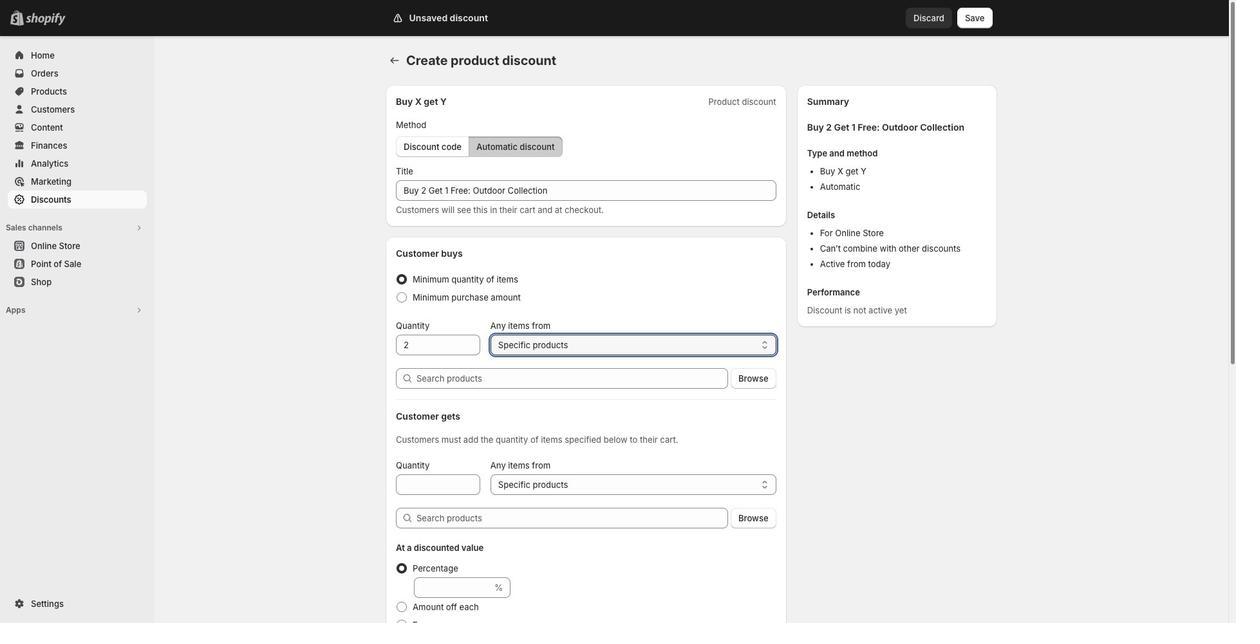 Task type: vqa. For each thing, say whether or not it's contained in the screenshot.
shopify IMAGE
yes



Task type: describe. For each thing, give the bounding box(es) containing it.
1 search products text field from the top
[[417, 368, 728, 389]]

2 search products text field from the top
[[417, 508, 728, 529]]



Task type: locate. For each thing, give the bounding box(es) containing it.
Search products text field
[[417, 368, 728, 389], [417, 508, 728, 529]]

None text field
[[396, 180, 776, 201], [396, 475, 480, 495], [414, 578, 492, 598], [396, 180, 776, 201], [396, 475, 480, 495], [414, 578, 492, 598]]

1 vertical spatial search products text field
[[417, 508, 728, 529]]

shopify image
[[26, 13, 66, 26]]

None text field
[[396, 335, 480, 355]]

0 vertical spatial search products text field
[[417, 368, 728, 389]]



